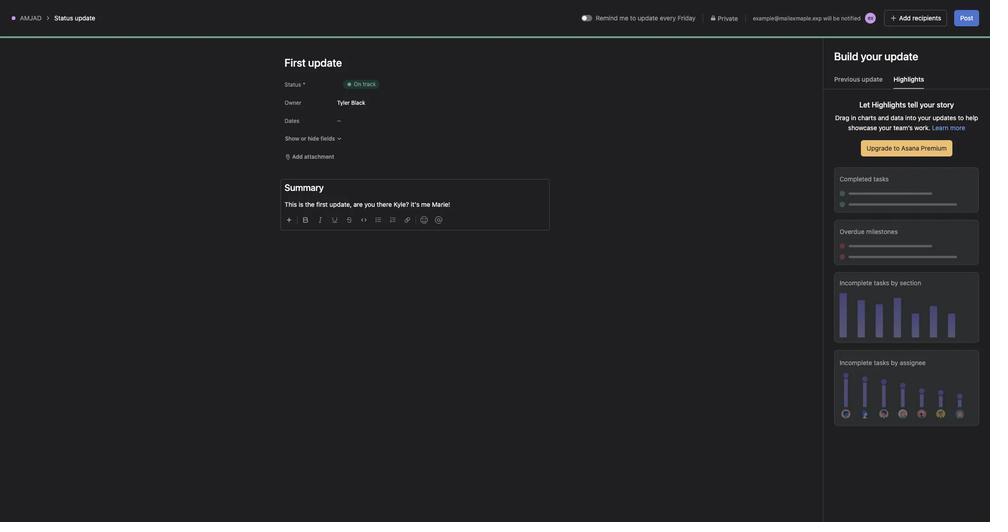 Task type: describe. For each thing, give the bounding box(es) containing it.
ex button
[[861, 12, 878, 24]]

asana
[[902, 144, 920, 152]]

1 vertical spatial tb
[[835, 176, 842, 183]]

0 vertical spatial me
[[620, 14, 629, 22]]

you and example@mailexmaple.exp joined 5 minutes ago
[[833, 152, 975, 170]]

9
[[869, 212, 873, 219]]

to left team's
[[884, 128, 891, 137]]

home link
[[5, 28, 103, 42]]

example@mailexmaple.exp will be notified
[[754, 15, 861, 22]]

send message to members button
[[833, 128, 924, 137]]

status for status update
[[54, 14, 73, 22]]

home
[[24, 31, 41, 39]]

1 horizontal spatial tb
[[877, 35, 884, 42]]

friday
[[678, 14, 696, 22]]

notified
[[842, 15, 861, 22]]

on
[[354, 81, 362, 88]]

your update
[[862, 50, 919, 63]]

dates
[[285, 117, 300, 124]]

upgrade button
[[931, 5, 961, 17]]

insert an object image
[[287, 217, 292, 223]]

tab list containing previous update
[[824, 74, 991, 89]]

to inside drag in charts and data into your updates to help showcase your team's work.
[[959, 114, 965, 122]]

post button
[[955, 10, 980, 26]]

drag
[[836, 114, 850, 122]]

ex inside 'button'
[[868, 15, 874, 21]]

0 vertical spatial black
[[352, 99, 366, 106]]

no
[[346, 104, 353, 112]]

what's the status?
[[822, 69, 898, 79]]

status update
[[54, 14, 95, 22]]

it's
[[411, 200, 420, 208]]

tyler black
[[337, 99, 366, 106]]

update for status update
[[75, 14, 95, 22]]

there
[[377, 200, 392, 208]]

i
[[290, 104, 292, 112]]

tyler inside project created tyler black 9 minutes ago
[[833, 211, 848, 219]]

upgrade for upgrade to asana premium
[[867, 144, 893, 152]]

0 horizontal spatial tyler
[[337, 99, 350, 106]]

numbered list image
[[390, 217, 396, 223]]

joined
[[954, 152, 975, 160]]

board image
[[125, 33, 136, 44]]

bulleted list image
[[376, 217, 381, 223]]

you and example@mailexmaple.exp joined button
[[833, 151, 975, 161]]

to inside button
[[895, 144, 900, 152]]

your story
[[921, 101, 955, 109]]

team's
[[894, 124, 914, 132]]

code image
[[361, 217, 367, 223]]

minutes inside 'you and example@mailexmaple.exp joined 5 minutes ago'
[[838, 163, 858, 170]]

more
[[951, 124, 966, 132]]

underline image
[[332, 217, 338, 223]]

status for status *
[[285, 81, 301, 88]]

private
[[718, 14, 739, 22]]

on track
[[354, 81, 376, 88]]

0 vertical spatial your
[[919, 114, 932, 122]]

amjad link
[[20, 14, 42, 22]]

premium
[[922, 144, 948, 152]]

marie!
[[432, 200, 451, 208]]

let highlights tell your story
[[860, 101, 955, 109]]

highlights inside tab list
[[894, 75, 925, 83]]

bold image
[[303, 217, 309, 223]]

is
[[299, 200, 304, 208]]

1 vertical spatial highlights
[[873, 101, 907, 109]]

learn
[[933, 124, 949, 132]]

minutes inside project created tyler black 9 minutes ago
[[874, 212, 895, 219]]

learn more
[[933, 124, 966, 132]]

are
[[354, 200, 363, 208]]

fields
[[321, 135, 335, 142]]

upgrade for upgrade
[[935, 7, 957, 14]]

status *
[[285, 81, 306, 88]]

build
[[835, 50, 859, 63]]

attachment
[[304, 153, 335, 160]]

expect
[[293, 104, 313, 112]]

or
[[301, 135, 307, 142]]

100%
[[315, 104, 331, 112]]

*
[[303, 81, 306, 88]]

owner
[[285, 99, 302, 106]]

1 horizontal spatial update
[[638, 14, 659, 22]]

what's
[[822, 69, 851, 79]]

example@mailexmaple.exp inside 'you and example@mailexmaple.exp joined 5 minutes ago'
[[861, 152, 953, 160]]

hide
[[308, 135, 319, 142]]

this is the first update, are you there kyle? it's me marie!
[[285, 200, 451, 208]]

send
[[833, 128, 850, 137]]

emoji image
[[421, 216, 428, 224]]

first
[[317, 200, 328, 208]]

share
[[911, 35, 926, 42]]

this
[[285, 200, 297, 208]]

to right remind
[[631, 14, 637, 22]]

black inside project created tyler black 9 minutes ago
[[849, 211, 866, 219]]

share button
[[900, 32, 930, 45]]

show
[[285, 135, 300, 142]]

previous
[[835, 75, 861, 83]]

upgrade to asana premium button
[[862, 140, 953, 156]]

add attachment button
[[281, 151, 339, 163]]

kyle?
[[394, 200, 409, 208]]

tyler black link
[[833, 211, 866, 219]]



Task type: locate. For each thing, give the bounding box(es) containing it.
minutes right 5
[[838, 163, 858, 170]]

1 horizontal spatial tyler
[[833, 211, 848, 219]]

0 horizontal spatial and
[[333, 104, 344, 112]]

add for add attachment
[[293, 153, 303, 160]]

tell
[[909, 101, 919, 109]]

highlights
[[894, 75, 925, 83], [873, 101, 907, 109]]

1 vertical spatial me
[[422, 200, 431, 208]]

project created
[[833, 200, 884, 208]]

your up work.
[[919, 114, 932, 122]]

add inside popup button
[[293, 153, 303, 160]]

black
[[352, 99, 366, 106], [849, 211, 866, 219]]

0 vertical spatial upgrade
[[935, 7, 957, 14]]

status up home link
[[54, 14, 73, 22]]

remove from starred image
[[200, 30, 207, 38]]

0 vertical spatial minutes
[[838, 163, 858, 170]]

me right remind
[[620, 14, 629, 22]]

1 horizontal spatial example@mailexmaple.exp
[[861, 152, 953, 160]]

1 horizontal spatial add
[[900, 14, 912, 22]]

update inside tab list
[[863, 75, 884, 83]]

Title of update text field
[[285, 53, 557, 73]]

0 vertical spatial status
[[54, 14, 73, 22]]

0 vertical spatial ex
[[868, 15, 874, 21]]

black down project created
[[849, 211, 866, 219]]

you
[[365, 200, 375, 208]]

0 horizontal spatial me
[[422, 200, 431, 208]]

1 horizontal spatial ex
[[868, 15, 874, 21]]

—
[[337, 118, 341, 123]]

0 horizontal spatial minutes
[[838, 163, 858, 170]]

1 vertical spatial status
[[285, 81, 301, 88]]

1 vertical spatial upgrade
[[867, 144, 893, 152]]

ex
[[868, 15, 874, 21], [887, 35, 893, 42], [848, 176, 854, 183]]

upgrade inside upgrade to asana premium button
[[867, 144, 893, 152]]

to up more
[[959, 114, 965, 122]]

0 horizontal spatial your
[[880, 124, 893, 132]]

project roles
[[290, 185, 341, 195]]

on track button
[[337, 76, 386, 93]]

2 vertical spatial and
[[847, 152, 860, 160]]

add inside "button"
[[900, 14, 912, 22]]

be
[[834, 15, 840, 22]]

tb down 5
[[835, 176, 842, 183]]

1 vertical spatial tyler
[[833, 211, 848, 219]]

0 horizontal spatial update
[[75, 14, 95, 22]]

0 vertical spatial highlights
[[894, 75, 925, 83]]

5
[[833, 163, 836, 170]]

the status?
[[853, 69, 898, 79]]

show or hide fields button
[[281, 132, 347, 145]]

upgrade
[[935, 7, 957, 14], [867, 144, 893, 152]]

1 horizontal spatial upgrade
[[935, 7, 957, 14]]

show or hide fields
[[285, 135, 335, 142]]

add down show
[[293, 153, 303, 160]]

tb up the "build your update"
[[877, 35, 884, 42]]

1 horizontal spatial your
[[919, 114, 932, 122]]

remind me to update every friday switch
[[582, 15, 593, 21]]

1 horizontal spatial black
[[849, 211, 866, 219]]

toolbar
[[283, 210, 550, 226]]

ago right 5
[[859, 163, 869, 170]]

and left data
[[879, 114, 890, 122]]

1 horizontal spatial status
[[285, 81, 301, 88]]

ex up your update
[[887, 35, 893, 42]]

and inside drag in charts and data into your updates to help showcase your team's work.
[[879, 114, 890, 122]]

drag in charts and data into your updates to help showcase your team's work.
[[836, 114, 979, 132]]

0 horizontal spatial ago
[[859, 163, 869, 170]]

you
[[833, 152, 845, 160]]

Project description title text field
[[285, 77, 382, 96]]

1 horizontal spatial ago
[[896, 212, 906, 219]]

in
[[852, 114, 857, 122]]

me right it's
[[422, 200, 431, 208]]

highlights up data
[[873, 101, 907, 109]]

2 horizontal spatial and
[[879, 114, 890, 122]]

let
[[860, 101, 871, 109]]

send message to members
[[833, 128, 924, 137]]

1 vertical spatial ago
[[896, 212, 906, 219]]

add attachment
[[293, 153, 335, 160]]

update for previous update
[[863, 75, 884, 83]]

update,
[[330, 200, 352, 208]]

to left asana
[[895, 144, 900, 152]]

will
[[824, 15, 832, 22]]

your down data
[[880, 124, 893, 132]]

tyler up "—"
[[337, 99, 350, 106]]

and inside 'you and example@mailexmaple.exp joined 5 minutes ago'
[[847, 152, 860, 160]]

2 vertical spatial ex
[[848, 176, 854, 183]]

learn more link
[[933, 124, 966, 132]]

1 vertical spatial example@mailexmaple.exp
[[861, 152, 953, 160]]

ex up project created
[[848, 176, 854, 183]]

0 horizontal spatial upgrade
[[867, 144, 893, 152]]

Section title text field
[[285, 181, 324, 194]]

and right the you
[[847, 152, 860, 160]]

0 horizontal spatial status
[[54, 14, 73, 22]]

upgrade inside upgrade button
[[935, 7, 957, 14]]

build your update
[[835, 50, 919, 63]]

0 vertical spatial add
[[900, 14, 912, 22]]

status left *
[[285, 81, 301, 88]]

black down on
[[352, 99, 366, 106]]

add for add recipients
[[900, 14, 912, 22]]

update down the "build your update"
[[863, 75, 884, 83]]

example@mailexmaple.exp
[[754, 15, 823, 22], [861, 152, 953, 160]]

charts
[[859, 114, 877, 122]]

strikethrough image
[[347, 217, 352, 223]]

tab list
[[824, 74, 991, 89]]

members
[[893, 128, 924, 137]]

ex right notified
[[868, 15, 874, 21]]

data
[[891, 114, 904, 122]]

1 vertical spatial black
[[849, 211, 866, 219]]

upgrade to asana premium
[[867, 144, 948, 152]]

message
[[852, 128, 882, 137]]

help
[[966, 114, 979, 122]]

less!
[[355, 104, 368, 112]]

tb
[[877, 35, 884, 42], [835, 176, 842, 183]]

2 horizontal spatial update
[[863, 75, 884, 83]]

0 vertical spatial ago
[[859, 163, 869, 170]]

0 vertical spatial tb
[[877, 35, 884, 42]]

and left no
[[333, 104, 344, 112]]

remind
[[596, 14, 618, 22]]

add recipients
[[900, 14, 942, 22]]

tyler down project created
[[833, 211, 848, 219]]

highlights up let highlights tell your story
[[894, 75, 925, 83]]

i expect 100% and no less!
[[290, 104, 368, 112]]

update up home link
[[75, 14, 95, 22]]

work.
[[915, 124, 931, 132]]

1 vertical spatial and
[[879, 114, 890, 122]]

0 horizontal spatial tb
[[835, 176, 842, 183]]

0 vertical spatial and
[[333, 104, 344, 112]]

add left "recipients"
[[900, 14, 912, 22]]

the
[[305, 200, 315, 208]]

0 horizontal spatial ex
[[848, 176, 854, 183]]

ago right 9
[[896, 212, 906, 219]]

and for data
[[879, 114, 890, 122]]

2 horizontal spatial ex
[[887, 35, 893, 42]]

to
[[631, 14, 637, 22], [959, 114, 965, 122], [884, 128, 891, 137], [895, 144, 900, 152]]

update
[[75, 14, 95, 22], [638, 14, 659, 22], [863, 75, 884, 83]]

at mention image
[[435, 216, 443, 224]]

every
[[660, 14, 677, 22]]

and for no
[[333, 104, 344, 112]]

into
[[906, 114, 917, 122]]

showcase
[[849, 124, 878, 132]]

previous update
[[835, 75, 884, 83]]

track
[[363, 81, 376, 88]]

italics image
[[318, 217, 323, 223]]

post
[[961, 14, 974, 22]]

recipients
[[913, 14, 942, 22]]

update left every
[[638, 14, 659, 22]]

ago inside 'you and example@mailexmaple.exp joined 5 minutes ago'
[[859, 163, 869, 170]]

1 vertical spatial minutes
[[874, 212, 895, 219]]

amjad
[[20, 14, 42, 22]]

ago inside project created tyler black 9 minutes ago
[[896, 212, 906, 219]]

status
[[54, 14, 73, 22], [285, 81, 301, 88]]

project created tyler black 9 minutes ago
[[833, 200, 906, 219]]

1 vertical spatial ex
[[887, 35, 893, 42]]

upgrade left post
[[935, 7, 957, 14]]

None text field
[[147, 26, 182, 42]]

minutes
[[838, 163, 858, 170], [874, 212, 895, 219]]

hide sidebar image
[[12, 7, 19, 15]]

0 vertical spatial example@mailexmaple.exp
[[754, 15, 823, 22]]

link image
[[405, 217, 410, 223]]

0 vertical spatial tyler
[[337, 99, 350, 106]]

1 horizontal spatial minutes
[[874, 212, 895, 219]]

updates
[[933, 114, 957, 122]]

tyler
[[337, 99, 350, 106], [833, 211, 848, 219]]

upgrade down send message to members
[[867, 144, 893, 152]]

1 horizontal spatial me
[[620, 14, 629, 22]]

0 horizontal spatial black
[[352, 99, 366, 106]]

remind me to update every friday
[[596, 14, 696, 22]]

1 vertical spatial add
[[293, 153, 303, 160]]

1 horizontal spatial and
[[847, 152, 860, 160]]

minutes right 9
[[874, 212, 895, 219]]

1 vertical spatial your
[[880, 124, 893, 132]]

0 horizontal spatial example@mailexmaple.exp
[[754, 15, 823, 22]]

0 horizontal spatial add
[[293, 153, 303, 160]]

add recipients button
[[885, 10, 948, 26]]



Task type: vqa. For each thing, say whether or not it's contained in the screenshot.
Add corresponding to Add recipients
yes



